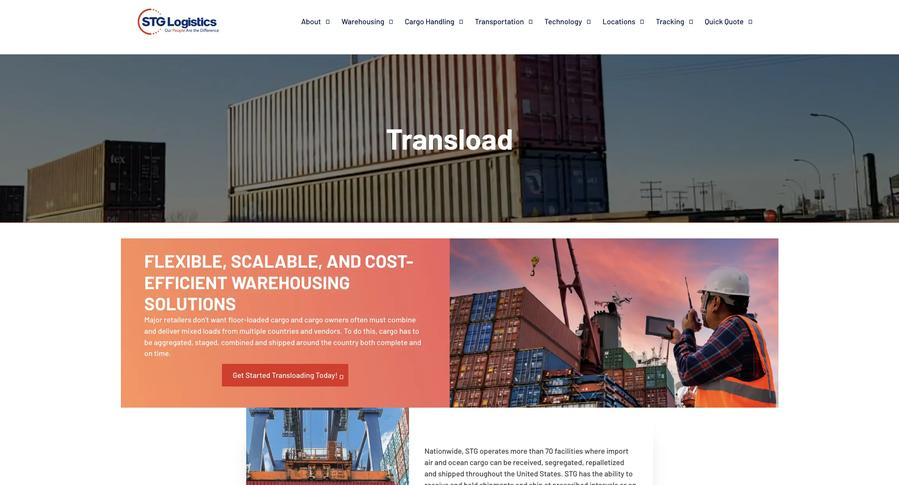 Task type: vqa. For each thing, say whether or not it's contained in the screenshot.
purchases in the AZ CFS St. George Logistics purchases AZ CFS
no



Task type: describe. For each thing, give the bounding box(es) containing it.
multiple
[[240, 327, 266, 336]]

hold
[[464, 481, 478, 486]]

major
[[144, 316, 162, 325]]

often
[[350, 316, 368, 325]]

started
[[246, 371, 270, 380]]

cargo handling link
[[405, 17, 475, 26]]

throughout
[[466, 470, 503, 479]]

nationwide, stg operates more than 70 facilities where import air and ocean cargo can be received, segregated, repalletized and shipped throughout the united states. stg has the ability to receive and hold shipments and ship at proscribed intervals or
[[425, 447, 637, 486]]

ability
[[605, 470, 625, 479]]

solutions
[[144, 293, 236, 315]]

to inside nationwide, stg operates more than 70 facilities where import air and ocean cargo can be received, segregated, repalletized and shipped throughout the united states. stg has the ability to receive and hold shipments and ship at proscribed intervals or
[[626, 470, 633, 479]]

the inside flexible, scalable, and cost- efficient warehousing solutions major retailers don't want floor-loaded cargo and cargo owners often must combine and deliver mixed loads from multiple countries and vendors. to do this, cargo has to be aggregated, staged, combined and shipped around the country both complete and on time.
[[321, 338, 332, 347]]

get
[[233, 371, 244, 380]]

quick quote
[[705, 17, 744, 26]]

united
[[517, 470, 538, 479]]

handling
[[426, 17, 455, 26]]

transload
[[386, 121, 514, 156]]

be inside flexible, scalable, and cost- efficient warehousing solutions major retailers don't want floor-loaded cargo and cargo owners often must combine and deliver mixed loads from multiple countries and vendors. to do this, cargo has to be aggregated, staged, combined and shipped around the country both complete and on time.
[[144, 338, 152, 347]]

quick
[[705, 17, 723, 26]]

from
[[222, 327, 238, 336]]

must
[[369, 316, 386, 325]]

cargo up the vendors.
[[304, 316, 323, 325]]

transportation
[[475, 17, 524, 26]]

shipped inside flexible, scalable, and cost- efficient warehousing solutions major retailers don't want floor-loaded cargo and cargo owners often must combine and deliver mixed loads from multiple countries and vendors. to do this, cargo has to be aggregated, staged, combined and shipped around the country both complete and on time.
[[269, 338, 295, 347]]

get started transloading today! link
[[222, 365, 349, 387]]

1 vertical spatial stg
[[565, 470, 578, 479]]

segregated,
[[545, 459, 584, 468]]

countries
[[268, 327, 299, 336]]

has inside nationwide, stg operates more than 70 facilities where import air and ocean cargo can be received, segregated, repalletized and shipped throughout the united states. stg has the ability to receive and hold shipments and ship at proscribed intervals or
[[579, 470, 591, 479]]

owners
[[325, 316, 349, 325]]

to
[[344, 327, 352, 336]]

staged,
[[195, 338, 220, 347]]

be inside nationwide, stg operates more than 70 facilities where import air and ocean cargo can be received, segregated, repalletized and shipped throughout the united states. stg has the ability to receive and hold shipments and ship at proscribed intervals or
[[504, 459, 512, 468]]

shipped inside nationwide, stg operates more than 70 facilities where import air and ocean cargo can be received, segregated, repalletized and shipped throughout the united states. stg has the ability to receive and hold shipments and ship at proscribed intervals or
[[438, 470, 464, 479]]

flexible, scalable, and cost- efficient warehousing solutions major retailers don't want floor-loaded cargo and cargo owners often must combine and deliver mixed loads from multiple countries and vendors. to do this, cargo has to be aggregated, staged, combined and shipped around the country both complete and on time.
[[144, 250, 421, 358]]

warehousing inside flexible, scalable, and cost- efficient warehousing solutions major retailers don't want floor-loaded cargo and cargo owners often must combine and deliver mixed loads from multiple countries and vendors. to do this, cargo has to be aggregated, staged, combined and shipped around the country both complete and on time.
[[231, 272, 350, 293]]

quote
[[725, 17, 744, 26]]

1 horizontal spatial the
[[504, 470, 515, 479]]

deliver
[[158, 327, 180, 336]]

transportation link
[[475, 17, 545, 26]]

about link
[[301, 17, 342, 26]]

facilities
[[555, 447, 583, 456]]

to inside flexible, scalable, and cost- efficient warehousing solutions major retailers don't want floor-loaded cargo and cargo owners often must combine and deliver mixed loads from multiple countries and vendors. to do this, cargo has to be aggregated, staged, combined and shipped around the country both complete and on time.
[[413, 327, 419, 336]]

cargo handling
[[405, 17, 455, 26]]

ocean
[[448, 459, 468, 468]]

technology link
[[545, 17, 603, 26]]

efficient
[[144, 272, 228, 293]]

country
[[333, 338, 359, 347]]

operates
[[480, 447, 509, 456]]

0 horizontal spatial stg
[[465, 447, 478, 456]]

tracking link
[[656, 17, 705, 26]]

2 horizontal spatial the
[[592, 470, 603, 479]]



Task type: locate. For each thing, give the bounding box(es) containing it.
both
[[360, 338, 375, 347]]

loaded
[[247, 316, 269, 325]]

stg usa image
[[135, 0, 222, 46]]

states.
[[540, 470, 563, 479]]

has down combine
[[399, 327, 411, 336]]

transloading
[[272, 371, 314, 380]]

cost-
[[365, 250, 414, 272]]

tracking
[[656, 17, 685, 26]]

do
[[353, 327, 362, 336]]

quick quote link
[[705, 17, 765, 26]]

want
[[211, 316, 227, 325]]

mixed
[[182, 327, 201, 336]]

1 horizontal spatial to
[[626, 470, 633, 479]]

to down combine
[[413, 327, 419, 336]]

cargo
[[271, 316, 289, 325], [304, 316, 323, 325], [379, 327, 398, 336], [470, 459, 489, 468]]

aggregated,
[[154, 338, 194, 347]]

technology
[[545, 17, 582, 26]]

locations
[[603, 17, 636, 26]]

has inside flexible, scalable, and cost- efficient warehousing solutions major retailers don't want floor-loaded cargo and cargo owners often must combine and deliver mixed loads from multiple countries and vendors. to do this, cargo has to be aggregated, staged, combined and shipped around the country both complete and on time.
[[399, 327, 411, 336]]

1 vertical spatial warehousing
[[231, 272, 350, 293]]

can
[[490, 459, 502, 468]]

locations link
[[603, 17, 656, 26]]

import
[[607, 447, 629, 456]]

on
[[144, 349, 153, 358]]

1 vertical spatial shipped
[[438, 470, 464, 479]]

vendors.
[[314, 327, 343, 336]]

be up on
[[144, 338, 152, 347]]

stg
[[465, 447, 478, 456], [565, 470, 578, 479]]

shipped
[[269, 338, 295, 347], [438, 470, 464, 479]]

than
[[529, 447, 544, 456]]

more
[[511, 447, 528, 456]]

received,
[[513, 459, 544, 468]]

warehousing link
[[342, 17, 405, 26]]

air
[[425, 459, 433, 468]]

0 horizontal spatial to
[[413, 327, 419, 336]]

cargo up complete
[[379, 327, 398, 336]]

time.
[[154, 349, 171, 358]]

the
[[321, 338, 332, 347], [504, 470, 515, 479], [592, 470, 603, 479]]

repalletized
[[586, 459, 625, 468]]

cargo up countries
[[271, 316, 289, 325]]

0 horizontal spatial the
[[321, 338, 332, 347]]

cargo
[[405, 17, 424, 26]]

at
[[545, 481, 551, 486]]

shipments
[[480, 481, 514, 486]]

the up intervals
[[592, 470, 603, 479]]

warehousing
[[342, 17, 384, 26], [231, 272, 350, 293]]

stg up proscribed
[[565, 470, 578, 479]]

intervals
[[590, 481, 618, 486]]

1 vertical spatial has
[[579, 470, 591, 479]]

has
[[399, 327, 411, 336], [579, 470, 591, 479]]

this,
[[363, 327, 378, 336]]

0 vertical spatial has
[[399, 327, 411, 336]]

don't
[[193, 316, 209, 325]]

1 vertical spatial to
[[626, 470, 633, 479]]

1 vertical spatial be
[[504, 459, 512, 468]]

cargo inside nationwide, stg operates more than 70 facilities where import air and ocean cargo can be received, segregated, repalletized and shipped throughout the united states. stg has the ability to receive and hold shipments and ship at proscribed intervals or
[[470, 459, 489, 468]]

nationwide,
[[425, 447, 464, 456]]

receive
[[425, 481, 449, 486]]

0 vertical spatial stg
[[465, 447, 478, 456]]

70
[[546, 447, 553, 456]]

the up shipments
[[504, 470, 515, 479]]

0 horizontal spatial has
[[399, 327, 411, 336]]

0 horizontal spatial shipped
[[269, 338, 295, 347]]

floor-
[[228, 316, 247, 325]]

combine
[[388, 316, 416, 325]]

stg up ocean
[[465, 447, 478, 456]]

be right can
[[504, 459, 512, 468]]

1 horizontal spatial shipped
[[438, 470, 464, 479]]

and
[[327, 250, 361, 272], [291, 316, 303, 325], [144, 327, 156, 336], [301, 327, 313, 336], [255, 338, 267, 347], [409, 338, 421, 347], [435, 459, 447, 468], [425, 470, 437, 479], [450, 481, 462, 486], [516, 481, 528, 486]]

flexible,
[[144, 250, 227, 272]]

to right 'ability'
[[626, 470, 633, 479]]

be
[[144, 338, 152, 347], [504, 459, 512, 468]]

1 horizontal spatial stg
[[565, 470, 578, 479]]

has up proscribed
[[579, 470, 591, 479]]

complete
[[377, 338, 408, 347]]

loads
[[203, 327, 221, 336]]

0 vertical spatial be
[[144, 338, 152, 347]]

retailers
[[164, 316, 191, 325]]

0 horizontal spatial be
[[144, 338, 152, 347]]

0 vertical spatial to
[[413, 327, 419, 336]]

1 horizontal spatial has
[[579, 470, 591, 479]]

cargo up throughout
[[470, 459, 489, 468]]

shipped down ocean
[[438, 470, 464, 479]]

around
[[296, 338, 320, 347]]

get started transloading today!
[[233, 371, 338, 380]]

proscribed
[[553, 481, 588, 486]]

0 vertical spatial warehousing
[[342, 17, 384, 26]]

shipped down countries
[[269, 338, 295, 347]]

0 vertical spatial shipped
[[269, 338, 295, 347]]

scalable,
[[231, 250, 323, 272]]

combined
[[221, 338, 254, 347]]

to
[[413, 327, 419, 336], [626, 470, 633, 479]]

about
[[301, 17, 321, 26]]

where
[[585, 447, 605, 456]]

the down the vendors.
[[321, 338, 332, 347]]

ship
[[529, 481, 543, 486]]

today!
[[316, 371, 338, 380]]

1 horizontal spatial be
[[504, 459, 512, 468]]



